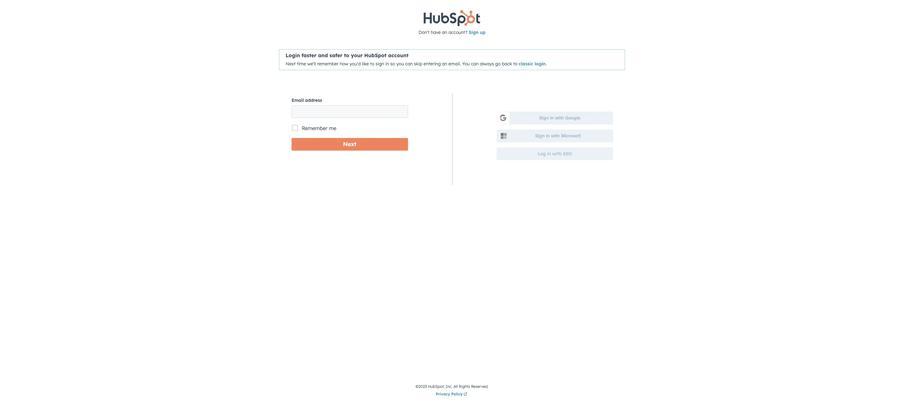 Task type: describe. For each thing, give the bounding box(es) containing it.
sign
[[376, 61, 384, 67]]

don't
[[419, 30, 430, 35]]

have
[[431, 30, 441, 35]]

link opens in a new window image
[[464, 391, 467, 399]]

address
[[305, 97, 322, 103]]

login
[[286, 52, 300, 59]]

you
[[462, 61, 470, 67]]

link opens in a new window image
[[464, 393, 467, 397]]

account?
[[449, 30, 468, 35]]

next inside login faster and safer to your hubspot account next time we'll remember how you'd like to sign in so you can skip entering an email. you can always go back to classic login .
[[286, 61, 296, 67]]

login
[[535, 61, 546, 67]]

go
[[495, 61, 501, 67]]

back
[[502, 61, 512, 67]]

and
[[318, 52, 328, 59]]

in for sign in with microsoft
[[546, 134, 550, 139]]

2023
[[419, 384, 427, 389]]

skip
[[414, 61, 422, 67]]

with for microsoft
[[551, 134, 560, 139]]

reserved.
[[471, 384, 489, 389]]

login faster and safer to your hubspot account next time we'll remember how you'd like to sign in so you can skip entering an email. you can always go back to classic login .
[[286, 52, 547, 67]]

we'll
[[307, 61, 316, 67]]

email
[[292, 97, 304, 103]]

account
[[388, 52, 409, 59]]

always
[[480, 61, 494, 67]]

so
[[390, 61, 395, 67]]

don't have an account? sign up
[[419, 30, 486, 35]]

an inside login faster and safer to your hubspot account next time we'll remember how you'd like to sign in so you can skip entering an email. you can always go back to classic login .
[[442, 61, 447, 67]]

google
[[565, 116, 580, 121]]

sign in with google
[[539, 116, 580, 121]]

with for sso
[[552, 151, 562, 157]]

Email address email field
[[292, 105, 408, 118]]

1 can from the left
[[405, 61, 413, 67]]

you
[[396, 61, 404, 67]]

sign for sign in with google
[[539, 116, 549, 121]]

0 vertical spatial sign
[[469, 30, 479, 35]]

in for log in with sso
[[547, 151, 551, 157]]

2 can from the left
[[471, 61, 479, 67]]

sign in with microsoft
[[535, 134, 581, 139]]

email.
[[449, 61, 461, 67]]

1 horizontal spatial to
[[370, 61, 374, 67]]

entering
[[424, 61, 441, 67]]

faster
[[302, 52, 317, 59]]

log in with sso button
[[497, 148, 613, 160]]

© 2023 hubspot, inc. all rights reserved.
[[416, 384, 489, 389]]

sso
[[563, 151, 572, 157]]

microsoft
[[561, 134, 581, 139]]

privacy policy link
[[436, 391, 468, 399]]

up
[[480, 30, 486, 35]]

remember me
[[302, 125, 336, 131]]

how
[[340, 61, 348, 67]]



Task type: locate. For each thing, give the bounding box(es) containing it.
©
[[416, 384, 419, 389]]

hubspot,
[[428, 384, 445, 389]]

like
[[362, 61, 369, 67]]

2 vertical spatial sign
[[535, 134, 545, 139]]

time
[[297, 61, 306, 67]]

next button
[[292, 138, 408, 151]]

inc.
[[446, 384, 452, 389]]

in up sign in with microsoft button
[[550, 116, 554, 121]]

sign up "log"
[[535, 134, 545, 139]]

0 horizontal spatial to
[[344, 52, 349, 59]]

remember
[[317, 61, 339, 67]]

sign for sign in with microsoft
[[535, 134, 545, 139]]

sign inside sign in with microsoft button
[[535, 134, 545, 139]]

1 an from the top
[[442, 30, 447, 35]]

sign inside sign in with google button
[[539, 116, 549, 121]]

0 vertical spatial next
[[286, 61, 296, 67]]

1 vertical spatial sign
[[539, 116, 549, 121]]

to right back
[[513, 61, 518, 67]]

in left the so
[[385, 61, 389, 67]]

with
[[555, 116, 564, 121], [551, 134, 560, 139], [552, 151, 562, 157]]

all
[[453, 384, 458, 389]]

in
[[385, 61, 389, 67], [550, 116, 554, 121], [546, 134, 550, 139], [547, 151, 551, 157]]

email address
[[292, 97, 322, 103]]

with left google
[[555, 116, 564, 121]]

with for google
[[555, 116, 564, 121]]

an right have
[[442, 30, 447, 35]]

with left sso
[[552, 151, 562, 157]]

with inside button
[[551, 134, 560, 139]]

can
[[405, 61, 413, 67], [471, 61, 479, 67]]

you'd
[[350, 61, 361, 67]]

your
[[351, 52, 363, 59]]

an left email.
[[442, 61, 447, 67]]

with left microsoft
[[551, 134, 560, 139]]

classic
[[519, 61, 533, 67]]

in for sign in with google
[[550, 116, 554, 121]]

an
[[442, 30, 447, 35], [442, 61, 447, 67]]

me
[[329, 125, 336, 131]]

log
[[538, 151, 546, 157]]

0 vertical spatial an
[[442, 30, 447, 35]]

1 horizontal spatial next
[[343, 141, 356, 148]]

1 vertical spatial with
[[551, 134, 560, 139]]

next
[[286, 61, 296, 67], [343, 141, 356, 148]]

to right 'like'
[[370, 61, 374, 67]]

to
[[344, 52, 349, 59], [370, 61, 374, 67], [513, 61, 518, 67]]

policy
[[451, 392, 463, 397]]

sign left up
[[469, 30, 479, 35]]

0 vertical spatial with
[[555, 116, 564, 121]]

2 an from the top
[[442, 61, 447, 67]]

2 vertical spatial with
[[552, 151, 562, 157]]

sign up sign in with microsoft button
[[539, 116, 549, 121]]

2 horizontal spatial to
[[513, 61, 518, 67]]

sign in with microsoft button
[[497, 130, 613, 142]]

sign
[[469, 30, 479, 35], [539, 116, 549, 121], [535, 134, 545, 139]]

in up log in with sso
[[546, 134, 550, 139]]

0 horizontal spatial can
[[405, 61, 413, 67]]

1 vertical spatial an
[[442, 61, 447, 67]]

remember
[[302, 125, 328, 131]]

in right "log"
[[547, 151, 551, 157]]

next inside button
[[343, 141, 356, 148]]

in inside login faster and safer to your hubspot account next time we'll remember how you'd like to sign in so you can skip entering an email. you can always go back to classic login .
[[385, 61, 389, 67]]

1 horizontal spatial can
[[471, 61, 479, 67]]

privacy policy
[[436, 392, 463, 397]]

safer
[[330, 52, 342, 59]]

1 vertical spatial next
[[343, 141, 356, 148]]

to up how at the top of the page
[[344, 52, 349, 59]]

.
[[546, 61, 547, 67]]

0 horizontal spatial next
[[286, 61, 296, 67]]

sign in with google button
[[497, 112, 613, 125]]

log in with sso
[[538, 151, 572, 157]]

hubspot
[[364, 52, 387, 59]]

rights
[[459, 384, 470, 389]]

in inside button
[[546, 134, 550, 139]]

privacy
[[436, 392, 450, 397]]

sign up link
[[469, 30, 486, 35]]

classic login button
[[519, 61, 546, 67]]



Task type: vqa. For each thing, say whether or not it's contained in the screenshot.
1st press to sort. element from the right
no



